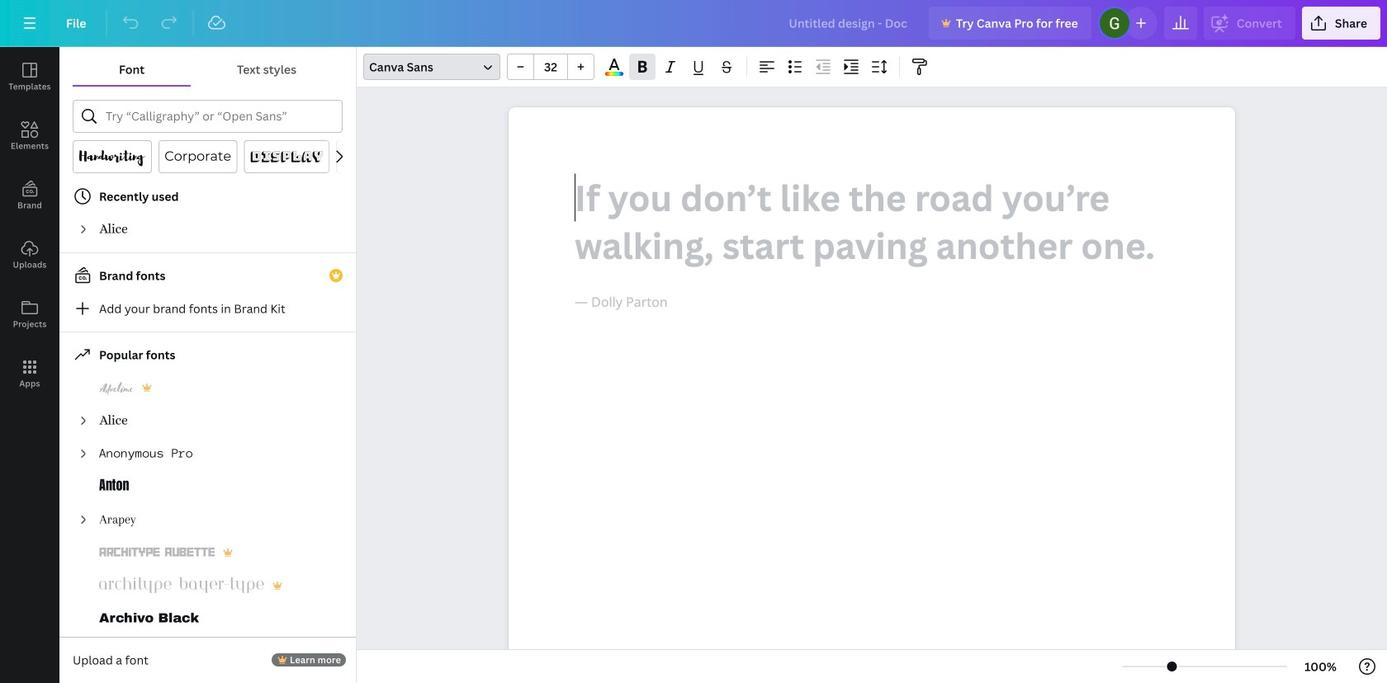 Task type: locate. For each thing, give the bounding box(es) containing it.
None text field
[[509, 107, 1236, 684]]

display image
[[251, 147, 323, 167]]

alice image down handwriting image
[[99, 220, 127, 240]]

alice image down advetime image
[[99, 411, 127, 431]]

Design title text field
[[776, 7, 923, 40]]

arial image
[[99, 643, 125, 663]]

advetime image
[[99, 378, 134, 398]]

Try "Calligraphy" or "Open Sans" search field
[[106, 101, 332, 132]]

archivo black image
[[99, 610, 199, 629]]

2 alice image from the top
[[99, 411, 127, 431]]

side panel tab list
[[0, 47, 59, 404]]

group
[[507, 54, 595, 80]]

alice image
[[99, 220, 127, 240], [99, 411, 127, 431]]

1 vertical spatial alice image
[[99, 411, 127, 431]]

0 vertical spatial alice image
[[99, 220, 127, 240]]

main menu bar
[[0, 0, 1388, 47]]

anonymous pro image
[[99, 444, 192, 464]]

1 alice image from the top
[[99, 220, 127, 240]]



Task type: describe. For each thing, give the bounding box(es) containing it.
anton image
[[99, 477, 129, 497]]

corporate image
[[165, 147, 231, 167]]

– – number field
[[539, 59, 563, 75]]

handwriting image
[[79, 147, 145, 167]]

Zoom button
[[1295, 654, 1348, 681]]

architype aubette image
[[99, 544, 215, 563]]

color range image
[[606, 72, 624, 76]]

arapey image
[[99, 511, 136, 530]]

architype bayer-type image
[[99, 577, 264, 596]]



Task type: vqa. For each thing, say whether or not it's contained in the screenshot.
ARIAL icon
yes



